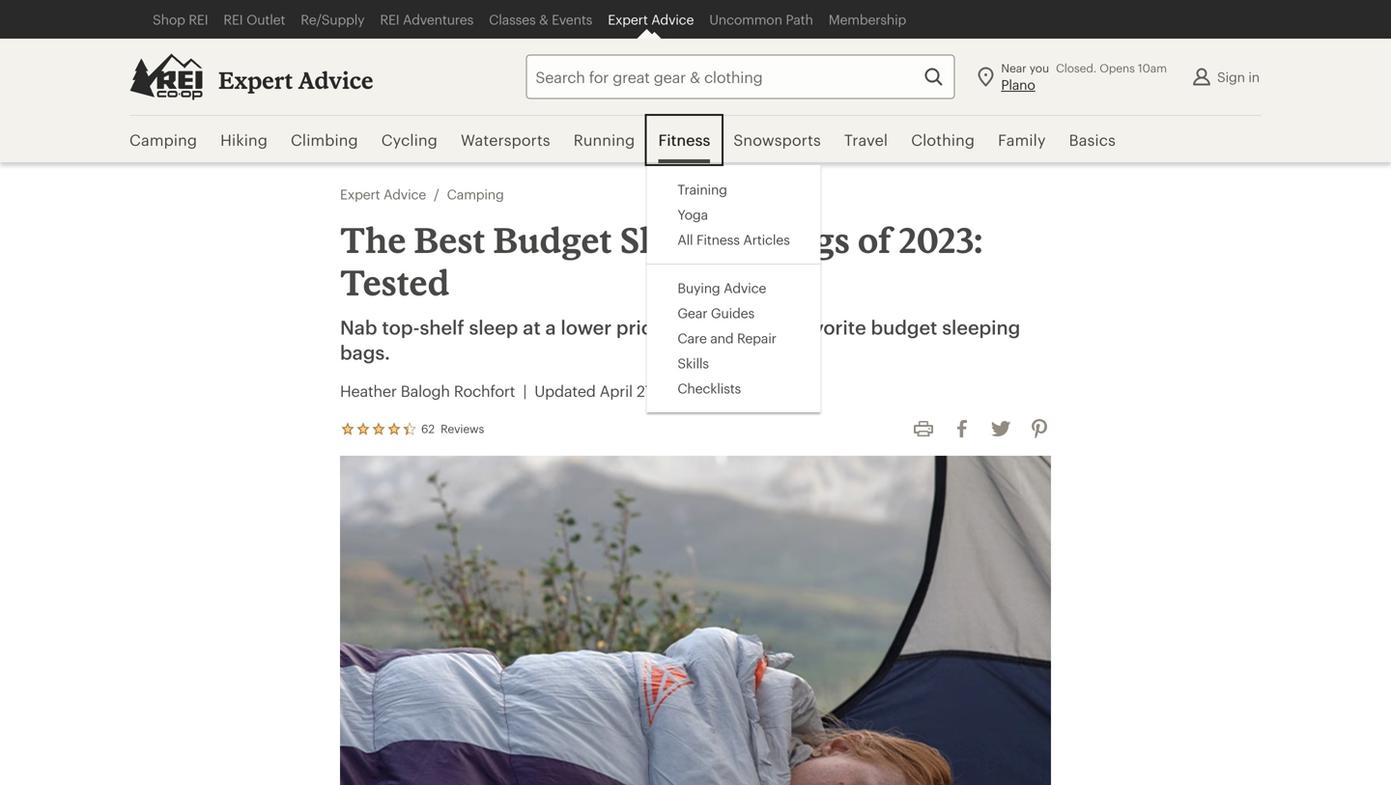 Task type: describe. For each thing, give the bounding box(es) containing it.
lower
[[561, 316, 612, 339]]

training
[[678, 182, 728, 197]]

favorite
[[796, 316, 867, 339]]

membership
[[829, 12, 907, 27]]

budget
[[871, 316, 938, 339]]

checklists
[[678, 381, 741, 396]]

articles
[[744, 232, 790, 247]]

1 vertical spatial expert advice link
[[218, 66, 374, 95]]

62 reviews
[[421, 422, 484, 436]]

fitness inside training yoga all fitness articles
[[697, 232, 740, 247]]

yoga link
[[678, 206, 708, 223]]

shelf
[[420, 316, 465, 339]]

rei outlet
[[224, 12, 285, 27]]

sign in link
[[1183, 58, 1268, 96]]

10am
[[1139, 61, 1168, 75]]

0 vertical spatial expert
[[608, 12, 648, 27]]

a
[[546, 316, 556, 339]]

snowsports
[[734, 131, 821, 149]]

reviews
[[441, 422, 484, 436]]

travel
[[845, 131, 888, 149]]

balogh
[[401, 382, 450, 400]]

outlet
[[247, 12, 285, 27]]

family button
[[987, 116, 1058, 164]]

checklists link
[[678, 380, 741, 397]]

with
[[678, 316, 718, 339]]

camping button
[[130, 116, 209, 164]]

1 rei from the left
[[189, 12, 208, 27]]

path
[[786, 12, 814, 27]]

adventures
[[403, 12, 474, 27]]

the best budget sleeping bags of 2023: tested
[[340, 219, 983, 303]]

all fitness articles link
[[678, 231, 790, 248]]

advice left uncommon at the top of page
[[652, 12, 694, 27]]

sign
[[1218, 69, 1246, 85]]

budget
[[493, 219, 613, 260]]

updated
[[535, 382, 596, 400]]

classes
[[489, 12, 536, 27]]

heather
[[340, 382, 397, 400]]

training link
[[678, 181, 728, 198]]

care
[[678, 331, 707, 346]]

closed.
[[1057, 61, 1097, 75]]

cycling button
[[370, 116, 449, 164]]

sleeping
[[620, 219, 763, 260]]

prices
[[617, 316, 674, 339]]

|
[[523, 382, 527, 400]]

near
[[1002, 61, 1027, 75]]

2 vertical spatial expert
[[340, 187, 380, 202]]

classes & events link
[[482, 0, 600, 39]]

gear
[[678, 305, 708, 321]]

buying advice gear guides care and repair skills checklists
[[678, 280, 777, 396]]

all
[[678, 232, 694, 247]]

none search field inside expert advice "banner"
[[491, 55, 955, 99]]

&
[[540, 12, 549, 27]]

skills link
[[678, 355, 709, 372]]

you
[[1030, 61, 1050, 75]]

shop rei link
[[145, 0, 216, 39]]

rei for rei adventures
[[380, 12, 400, 27]]

none field inside expert advice "banner"
[[526, 55, 955, 99]]

yoga
[[678, 207, 708, 222]]

in
[[1249, 69, 1260, 85]]

re/supply link
[[293, 0, 372, 39]]

five
[[758, 316, 792, 339]]

watersports button
[[449, 116, 562, 164]]

events
[[552, 12, 593, 27]]

basics button
[[1058, 116, 1128, 164]]

shop rei
[[153, 12, 208, 27]]

rei co-op, go to rei.com home page link
[[130, 54, 203, 100]]

advice down re/supply link
[[298, 66, 374, 94]]

advice inside buying advice gear guides care and repair skills checklists
[[724, 280, 767, 296]]

climbing
[[291, 131, 358, 149]]

Search for great gear & clothing text field
[[526, 55, 955, 99]]

climbing button
[[279, 116, 370, 164]]

cycling
[[382, 131, 438, 149]]

re/supply
[[301, 12, 365, 27]]

best
[[414, 219, 486, 260]]

0 vertical spatial expert advice link
[[600, 0, 702, 39]]



Task type: vqa. For each thing, say whether or not it's contained in the screenshot.
Shop REI link at the top left
yes



Task type: locate. For each thing, give the bounding box(es) containing it.
training yoga all fitness articles
[[678, 182, 790, 247]]

of
[[858, 219, 892, 260]]

buying advice link
[[678, 279, 767, 297]]

expert advice up climbing
[[218, 66, 374, 94]]

sleeping
[[943, 316, 1021, 339]]

27,
[[637, 382, 656, 400]]

uncommon path
[[710, 12, 814, 27]]

snowsports button
[[722, 116, 833, 164]]

expert advice link up the
[[340, 186, 426, 203]]

fitness inside dropdown button
[[659, 131, 711, 149]]

expert advice link
[[600, 0, 702, 39], [218, 66, 374, 95], [340, 186, 426, 203]]

search image
[[922, 65, 946, 88]]

rei co-op, go to rei.com home page image
[[130, 54, 203, 100]]

membership link
[[821, 0, 915, 39]]

shop
[[153, 12, 185, 27]]

tested
[[340, 261, 450, 303]]

1 vertical spatial fitness
[[697, 232, 740, 247]]

a woman sleeping in the kelty cosmic 20 in colorado. image
[[340, 456, 1052, 786]]

advice
[[652, 12, 694, 27], [298, 66, 374, 94], [384, 187, 426, 202], [724, 280, 767, 296]]

2 horizontal spatial expert
[[608, 12, 648, 27]]

advice up the guides
[[724, 280, 767, 296]]

nab top-shelf sleep at a lower prices with our five favorite budget sleeping bags.
[[340, 316, 1021, 364]]

family
[[999, 131, 1046, 149]]

expert
[[608, 12, 648, 27], [218, 66, 293, 94], [340, 187, 380, 202]]

None field
[[526, 55, 955, 99]]

the
[[340, 219, 407, 260]]

rei left adventures
[[380, 12, 400, 27]]

1 horizontal spatial expert
[[340, 187, 380, 202]]

62
[[421, 422, 435, 436]]

camping link
[[447, 186, 504, 203]]

fitness up training link
[[659, 131, 711, 149]]

expert up the
[[340, 187, 380, 202]]

rei outlet link
[[216, 0, 293, 39]]

watersports
[[461, 131, 551, 149]]

3 rei from the left
[[380, 12, 400, 27]]

rei left outlet
[[224, 12, 243, 27]]

april
[[600, 382, 633, 400]]

hiking
[[221, 131, 268, 149]]

heather balogh rochfort | updated april 27, 2022
[[340, 382, 695, 400]]

camping right the /
[[447, 187, 504, 202]]

opens
[[1100, 61, 1136, 75]]

rei
[[189, 12, 208, 27], [224, 12, 243, 27], [380, 12, 400, 27]]

1 horizontal spatial rei
[[224, 12, 243, 27]]

0 horizontal spatial rei
[[189, 12, 208, 27]]

rei right "shop"
[[189, 12, 208, 27]]

camping inside dropdown button
[[130, 131, 197, 149]]

plano
[[1002, 77, 1036, 92]]

expert advice link right 'events'
[[600, 0, 702, 39]]

rei adventures link
[[372, 0, 482, 39]]

0 vertical spatial fitness
[[659, 131, 711, 149]]

0 horizontal spatial camping
[[130, 131, 197, 149]]

2 rei from the left
[[224, 12, 243, 27]]

and
[[711, 331, 734, 346]]

buying
[[678, 280, 721, 296]]

uncommon
[[710, 12, 783, 27]]

guides
[[711, 305, 755, 321]]

bags
[[771, 219, 851, 260]]

top-
[[382, 316, 420, 339]]

at
[[523, 316, 541, 339]]

expert advice right 'events'
[[608, 12, 694, 27]]

gear guides link
[[678, 304, 755, 322]]

hiking button
[[209, 116, 279, 164]]

fitness right 'all'
[[697, 232, 740, 247]]

2 vertical spatial expert advice link
[[340, 186, 426, 203]]

advice left the /
[[384, 187, 426, 202]]

bags.
[[340, 341, 390, 364]]

skills
[[678, 356, 709, 371]]

1 vertical spatial expert
[[218, 66, 293, 94]]

running button
[[562, 116, 647, 164]]

uncommon path link
[[702, 0, 821, 39]]

fitness
[[659, 131, 711, 149], [697, 232, 740, 247]]

travel button
[[833, 116, 900, 164]]

rei for rei outlet
[[224, 12, 243, 27]]

sign in
[[1218, 69, 1260, 85]]

clothing button
[[900, 116, 987, 164]]

1 horizontal spatial expert advice
[[608, 12, 694, 27]]

repair
[[737, 331, 777, 346]]

expert right 'events'
[[608, 12, 648, 27]]

expert advice
[[608, 12, 694, 27], [218, 66, 374, 94]]

0 vertical spatial expert advice
[[608, 12, 694, 27]]

1 vertical spatial expert advice
[[218, 66, 374, 94]]

/
[[434, 187, 439, 202]]

0 vertical spatial camping
[[130, 131, 197, 149]]

1 vertical spatial camping
[[447, 187, 504, 202]]

care and repair link
[[678, 330, 777, 347]]

expert advice / camping
[[340, 187, 504, 202]]

0 horizontal spatial expert
[[218, 66, 293, 94]]

running
[[574, 131, 635, 149]]

expert advice link up climbing
[[218, 66, 374, 95]]

2 horizontal spatial rei
[[380, 12, 400, 27]]

0 horizontal spatial expert advice
[[218, 66, 374, 94]]

near you closed. opens 10am plano
[[1002, 61, 1168, 92]]

rei adventures
[[380, 12, 474, 27]]

our
[[723, 316, 754, 339]]

sleep
[[469, 316, 519, 339]]

camping
[[130, 131, 197, 149], [447, 187, 504, 202]]

fitness button
[[647, 116, 722, 164]]

1 horizontal spatial camping
[[447, 187, 504, 202]]

nab
[[340, 316, 377, 339]]

2023:
[[899, 219, 983, 260]]

basics
[[1070, 131, 1116, 149]]

None search field
[[491, 55, 955, 99]]

expert advice banner
[[0, 0, 1392, 413]]

expert down rei outlet
[[218, 66, 293, 94]]

camping down rei co-op, go to rei.com home page image
[[130, 131, 197, 149]]



